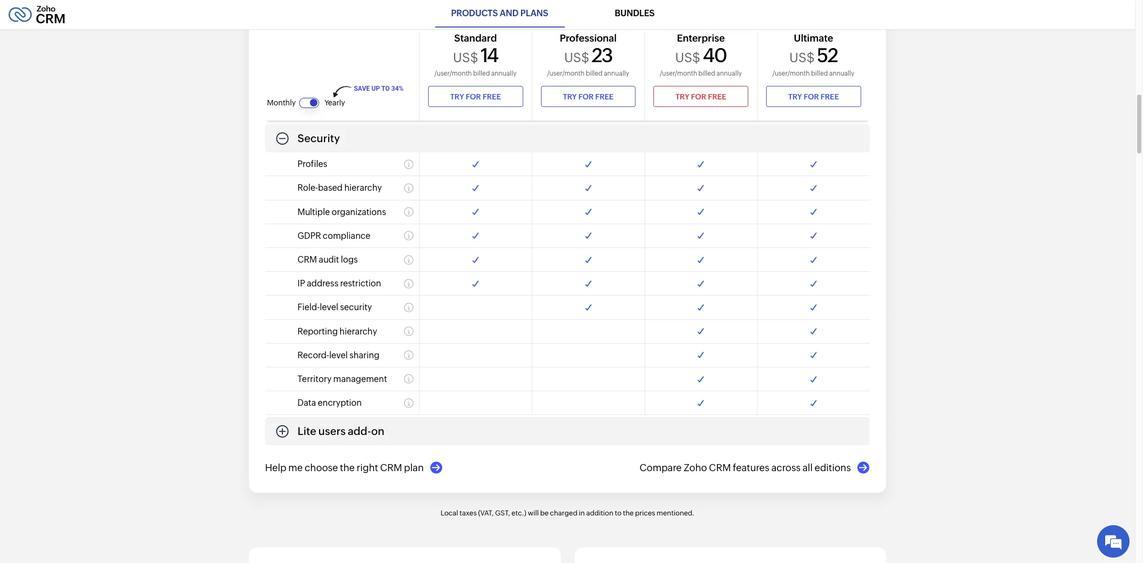 Task type: vqa. For each thing, say whether or not it's contained in the screenshot.
At Zoho, we do not use third-party software to track website visitors. We take your privacy seriously and use our own tools hosted in our data centres. Your data is yours, and we never monetize it for advertisement purposes. You can learn more about our cookie policy
no



Task type: locate. For each thing, give the bounding box(es) containing it.
us$
[[454, 51, 479, 65], [565, 51, 590, 65], [676, 51, 701, 65], [790, 51, 816, 65]]

hierarchy
[[345, 183, 382, 193], [340, 326, 377, 336]]

34%
[[392, 85, 404, 93]]

1 free from the left
[[483, 92, 502, 101]]

level
[[320, 302, 339, 313], [329, 350, 348, 360]]

free down us$ 14 /user/month billed annually
[[483, 92, 502, 101]]

marketing automation
[[298, 102, 410, 114]]

4 try from the left
[[789, 92, 803, 101]]

for
[[466, 92, 482, 101], [579, 92, 594, 101], [692, 92, 707, 101], [805, 92, 820, 101]]

try for free link for 23
[[541, 86, 636, 107]]

1 try for free link from the left
[[429, 86, 524, 107]]

4 /user/month from the left
[[773, 70, 811, 77]]

to
[[382, 85, 390, 93], [615, 509, 622, 517]]

up
[[372, 85, 380, 93]]

us$ down enterprise
[[676, 51, 701, 65]]

lite
[[298, 425, 317, 437]]

on
[[372, 425, 385, 437]]

for for 40
[[692, 92, 707, 101]]

4 try for free link from the left
[[767, 86, 862, 107]]

1 vertical spatial to
[[615, 509, 622, 517]]

free
[[483, 92, 502, 101], [596, 92, 614, 101], [709, 92, 727, 101], [822, 92, 840, 101]]

try down us$ 40 /user/month billed annually
[[676, 92, 690, 101]]

compare zoho crm features across all editions
[[640, 462, 852, 473]]

/user/month down enterprise
[[661, 70, 698, 77]]

compliance
[[323, 231, 371, 241]]

us$ 52 /user/month billed annually
[[773, 45, 855, 77]]

for for 52
[[805, 92, 820, 101]]

crm left plan
[[380, 462, 402, 473]]

1 for from the left
[[466, 92, 482, 101]]

free down us$ 40 /user/month billed annually
[[709, 92, 727, 101]]

0 horizontal spatial crm
[[298, 255, 317, 265]]

try for free down us$ 40 /user/month billed annually
[[676, 92, 727, 101]]

for down us$ 52 /user/month billed annually
[[805, 92, 820, 101]]

logs
[[341, 255, 358, 265]]

taxes
[[460, 509, 477, 517]]

1 horizontal spatial the
[[623, 509, 634, 517]]

annually down 40
[[717, 70, 743, 77]]

1 us$ from the left
[[454, 51, 479, 65]]

us$ 23 /user/month billed annually
[[548, 45, 630, 77]]

free down us$ 52 /user/month billed annually
[[822, 92, 840, 101]]

us$ down standard
[[454, 51, 479, 65]]

2 billed from the left
[[587, 70, 603, 77]]

us$ inside us$ 14 /user/month billed annually
[[454, 51, 479, 65]]

ip address restriction
[[298, 278, 381, 289]]

try for free for 52
[[789, 92, 840, 101]]

1 /user/month from the left
[[435, 70, 472, 77]]

crm left audit
[[298, 255, 317, 265]]

local taxes (vat, gst, etc.) will be charged in addition to the prices mentioned.
[[441, 509, 695, 517]]

sharing
[[350, 350, 380, 360]]

try down us$ 14 /user/month billed annually
[[451, 92, 465, 101]]

billed inside us$ 40 /user/month billed annually
[[699, 70, 716, 77]]

try for free down us$ 14 /user/month billed annually
[[451, 92, 502, 101]]

multiple organizations
[[298, 207, 386, 217]]

products and plans
[[452, 8, 549, 18]]

billed down 40
[[699, 70, 716, 77]]

be
[[541, 509, 549, 517]]

0 vertical spatial the
[[340, 462, 355, 473]]

2 try for free from the left
[[564, 92, 614, 101]]

standard
[[455, 32, 498, 44]]

/user/month for 40
[[661, 70, 698, 77]]

billed down 14 on the left top of the page
[[474, 70, 491, 77]]

the left prices
[[623, 509, 634, 517]]

0 vertical spatial to
[[382, 85, 390, 93]]

hierarchy up the organizations
[[345, 183, 382, 193]]

to right addition
[[615, 509, 622, 517]]

us$ for 52
[[790, 51, 816, 65]]

40
[[703, 45, 727, 67]]

for down us$ 14 /user/month billed annually
[[466, 92, 482, 101]]

2 try for free link from the left
[[541, 86, 636, 107]]

us$ for 40
[[676, 51, 701, 65]]

billed for 14
[[474, 70, 491, 77]]

monthly
[[267, 99, 296, 107]]

/user/month down standard
[[435, 70, 472, 77]]

hierarchy down security
[[340, 326, 377, 336]]

try for free down us$ 23 /user/month billed annually
[[564, 92, 614, 101]]

the left right
[[340, 462, 355, 473]]

reporting
[[298, 326, 338, 336]]

us$ down ultimate
[[790, 51, 816, 65]]

compare zoho crm features across all editions link
[[640, 462, 871, 474]]

billed down 23
[[587, 70, 603, 77]]

4 annually from the left
[[830, 70, 855, 77]]

3 /user/month from the left
[[661, 70, 698, 77]]

2 us$ from the left
[[565, 51, 590, 65]]

1 try for free from the left
[[451, 92, 502, 101]]

try down us$ 52 /user/month billed annually
[[789, 92, 803, 101]]

ultimate
[[795, 32, 834, 44]]

the
[[340, 462, 355, 473], [623, 509, 634, 517]]

try for free link down us$ 40 /user/month billed annually
[[654, 86, 749, 107]]

3 us$ from the left
[[676, 51, 701, 65]]

billed down 52
[[812, 70, 829, 77]]

for down us$ 23 /user/month billed annually
[[579, 92, 594, 101]]

3 try from the left
[[676, 92, 690, 101]]

3 try for free from the left
[[676, 92, 727, 101]]

23
[[592, 45, 613, 67]]

billed for 52
[[812, 70, 829, 77]]

help me choose the right crm plan link
[[265, 462, 443, 474]]

4 billed from the left
[[812, 70, 829, 77]]

billed inside us$ 23 /user/month billed annually
[[587, 70, 603, 77]]

security
[[340, 302, 372, 313]]

/user/month inside us$ 14 /user/month billed annually
[[435, 70, 472, 77]]

annually inside us$ 23 /user/month billed annually
[[605, 70, 630, 77]]

record-level sharing
[[298, 350, 380, 360]]

level for field-
[[320, 302, 339, 313]]

features
[[733, 462, 770, 473]]

1 annually from the left
[[492, 70, 517, 77]]

try
[[451, 92, 465, 101], [564, 92, 577, 101], [676, 92, 690, 101], [789, 92, 803, 101]]

2 for from the left
[[579, 92, 594, 101]]

try for 23
[[564, 92, 577, 101]]

us$ inside us$ 40 /user/month billed annually
[[676, 51, 701, 65]]

restriction
[[340, 278, 381, 289]]

3 annually from the left
[[717, 70, 743, 77]]

local
[[441, 509, 458, 517]]

plans
[[521, 8, 549, 18]]

3 try for free link from the left
[[654, 86, 749, 107]]

annually inside us$ 52 /user/month billed annually
[[830, 70, 855, 77]]

1 vertical spatial level
[[329, 350, 348, 360]]

annually inside us$ 14 /user/month billed annually
[[492, 70, 517, 77]]

management
[[334, 374, 387, 384]]

help
[[265, 462, 287, 473]]

4 free from the left
[[822, 92, 840, 101]]

try for free link down us$ 52 /user/month billed annually
[[767, 86, 862, 107]]

4 for from the left
[[805, 92, 820, 101]]

billed inside us$ 14 /user/month billed annually
[[474, 70, 491, 77]]

try for free down us$ 52 /user/month billed annually
[[789, 92, 840, 101]]

1 horizontal spatial crm
[[380, 462, 402, 473]]

free for 14
[[483, 92, 502, 101]]

/user/month inside us$ 40 /user/month billed annually
[[661, 70, 698, 77]]

try down us$ 23 /user/month billed annually
[[564, 92, 577, 101]]

3 free from the left
[[709, 92, 727, 101]]

annually down 52
[[830, 70, 855, 77]]

organizations
[[332, 207, 386, 217]]

security
[[298, 132, 340, 144]]

2 try from the left
[[564, 92, 577, 101]]

0 horizontal spatial the
[[340, 462, 355, 473]]

1 billed from the left
[[474, 70, 491, 77]]

billed for 40
[[699, 70, 716, 77]]

multiple
[[298, 207, 330, 217]]

try for 40
[[676, 92, 690, 101]]

try for free link for 40
[[654, 86, 749, 107]]

billed inside us$ 52 /user/month billed annually
[[812, 70, 829, 77]]

2 free from the left
[[596, 92, 614, 101]]

/user/month for 14
[[435, 70, 472, 77]]

data encryption
[[298, 398, 362, 408]]

annually down 23
[[605, 70, 630, 77]]

1 try from the left
[[451, 92, 465, 101]]

2 annually from the left
[[605, 70, 630, 77]]

/user/month
[[435, 70, 472, 77], [548, 70, 585, 77], [661, 70, 698, 77], [773, 70, 811, 77]]

free for 23
[[596, 92, 614, 101]]

/user/month down ultimate
[[773, 70, 811, 77]]

/user/month inside us$ 23 /user/month billed annually
[[548, 70, 585, 77]]

annually down 14 on the left top of the page
[[492, 70, 517, 77]]

us$ down professional
[[565, 51, 590, 65]]

try for free link for 52
[[767, 86, 862, 107]]

try for free link down us$ 14 /user/month billed annually
[[429, 86, 524, 107]]

try for free link down us$ 23 /user/month billed annually
[[541, 86, 636, 107]]

3 for from the left
[[692, 92, 707, 101]]

crm right 'zoho'
[[710, 462, 731, 473]]

me
[[289, 462, 303, 473]]

enterprise
[[678, 32, 726, 44]]

role-
[[298, 183, 318, 193]]

for for 23
[[579, 92, 594, 101]]

annually inside us$ 40 /user/month billed annually
[[717, 70, 743, 77]]

data
[[298, 398, 316, 408]]

4 us$ from the left
[[790, 51, 816, 65]]

us$ inside us$ 52 /user/month billed annually
[[790, 51, 816, 65]]

lite users add-on
[[298, 425, 385, 437]]

level down reporting hierarchy
[[329, 350, 348, 360]]

free down us$ 23 /user/month billed annually
[[596, 92, 614, 101]]

/user/month inside us$ 52 /user/month billed annually
[[773, 70, 811, 77]]

3 billed from the left
[[699, 70, 716, 77]]

/user/month down professional
[[548, 70, 585, 77]]

save
[[354, 85, 370, 93]]

2 /user/month from the left
[[548, 70, 585, 77]]

0 vertical spatial level
[[320, 302, 339, 313]]

4 try for free from the left
[[789, 92, 840, 101]]

billed
[[474, 70, 491, 77], [587, 70, 603, 77], [699, 70, 716, 77], [812, 70, 829, 77]]

to right the up at the left
[[382, 85, 390, 93]]

for down us$ 40 /user/month billed annually
[[692, 92, 707, 101]]

artificial
[[298, 71, 341, 84]]

14
[[481, 45, 499, 67]]

crm
[[298, 255, 317, 265], [380, 462, 402, 473], [710, 462, 731, 473]]

level down address
[[320, 302, 339, 313]]

the inside 'link'
[[340, 462, 355, 473]]

us$ inside us$ 23 /user/month billed annually
[[565, 51, 590, 65]]

annually
[[492, 70, 517, 77], [605, 70, 630, 77], [717, 70, 743, 77], [830, 70, 855, 77]]



Task type: describe. For each thing, give the bounding box(es) containing it.
field-level security
[[298, 302, 372, 313]]

gst,
[[496, 509, 510, 517]]

ip
[[298, 278, 305, 289]]

and
[[500, 8, 519, 18]]

for for 14
[[466, 92, 482, 101]]

0 horizontal spatial to
[[382, 85, 390, 93]]

products
[[452, 8, 499, 18]]

prices
[[636, 509, 656, 517]]

field-
[[298, 302, 320, 313]]

in
[[579, 509, 585, 517]]

bundles
[[616, 8, 655, 18]]

add-
[[348, 425, 372, 437]]

(vat,
[[478, 509, 494, 517]]

try for 14
[[451, 92, 465, 101]]

try for free for 23
[[564, 92, 614, 101]]

try for 52
[[789, 92, 803, 101]]

try for free link for 14
[[429, 86, 524, 107]]

crm inside 'link'
[[380, 462, 402, 473]]

encryption
[[318, 398, 362, 408]]

1 vertical spatial the
[[623, 509, 634, 517]]

artificial intelligence
[[298, 71, 403, 84]]

users
[[319, 425, 346, 437]]

level for record-
[[329, 350, 348, 360]]

audit
[[319, 255, 339, 265]]

reporting hierarchy
[[298, 326, 377, 336]]

addition
[[587, 509, 614, 517]]

annually for 52
[[830, 70, 855, 77]]

us$ for 23
[[565, 51, 590, 65]]

profiles
[[298, 159, 328, 169]]

1 vertical spatial hierarchy
[[340, 326, 377, 336]]

gdpr compliance
[[298, 231, 371, 241]]

charged
[[550, 509, 578, 517]]

try for free for 40
[[676, 92, 727, 101]]

2 horizontal spatial crm
[[710, 462, 731, 473]]

professional
[[560, 32, 617, 44]]

editions
[[815, 462, 852, 473]]

1 horizontal spatial to
[[615, 509, 622, 517]]

annually for 23
[[605, 70, 630, 77]]

yearly
[[325, 99, 346, 107]]

annually for 40
[[717, 70, 743, 77]]

zoho crm logo image
[[8, 3, 65, 26]]

will
[[528, 509, 539, 517]]

mentioned.
[[657, 509, 695, 517]]

compare
[[640, 462, 682, 473]]

zoho
[[684, 462, 708, 473]]

record-
[[298, 350, 329, 360]]

role-based hierarchy
[[298, 183, 382, 193]]

all
[[803, 462, 813, 473]]

plan
[[404, 462, 424, 473]]

save up to 34%
[[354, 85, 404, 93]]

us$ 14 /user/month billed annually
[[435, 45, 517, 77]]

help me choose the right crm plan
[[265, 462, 424, 473]]

52
[[818, 45, 839, 67]]

0 vertical spatial hierarchy
[[345, 183, 382, 193]]

territory
[[298, 374, 332, 384]]

etc.)
[[512, 509, 527, 517]]

/user/month for 23
[[548, 70, 585, 77]]

/user/month for 52
[[773, 70, 811, 77]]

annually for 14
[[492, 70, 517, 77]]

marketing
[[298, 102, 349, 114]]

try for free for 14
[[451, 92, 502, 101]]

choose
[[305, 462, 338, 473]]

gdpr
[[298, 231, 321, 241]]

intelligence
[[343, 71, 403, 84]]

us$ for 14
[[454, 51, 479, 65]]

right
[[357, 462, 379, 473]]

billed for 23
[[587, 70, 603, 77]]

based
[[318, 183, 343, 193]]

free for 40
[[709, 92, 727, 101]]

automation
[[351, 102, 410, 114]]

free for 52
[[822, 92, 840, 101]]

across
[[772, 462, 801, 473]]

address
[[307, 278, 339, 289]]

crm audit logs
[[298, 255, 358, 265]]

territory management
[[298, 374, 387, 384]]

us$ 40 /user/month billed annually
[[661, 45, 743, 77]]



